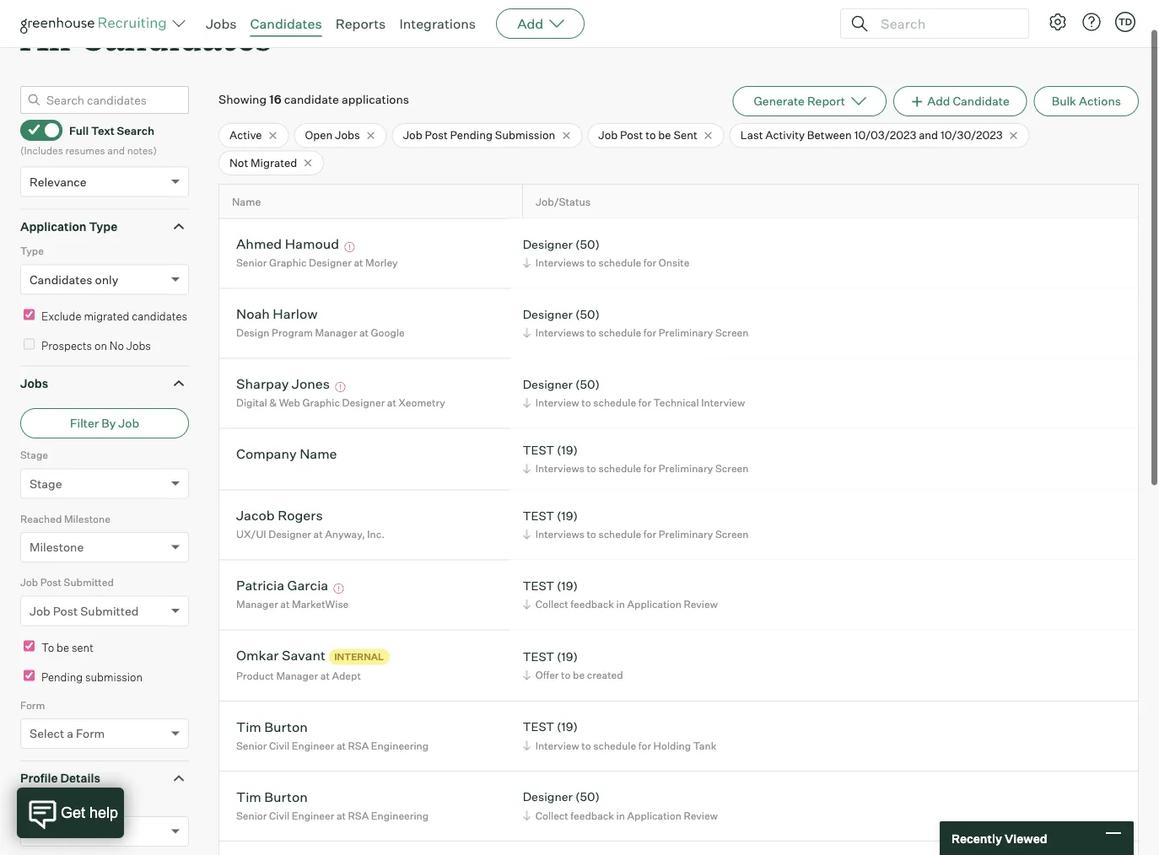 Task type: vqa. For each thing, say whether or not it's contained in the screenshot.


Task type: describe. For each thing, give the bounding box(es) containing it.
text
[[91, 124, 115, 137]]

company name link
[[236, 446, 337, 465]]

add candidate
[[927, 94, 1010, 109]]

migrated
[[251, 156, 297, 169]]

tank
[[693, 740, 717, 752]]

application for test
[[627, 598, 682, 611]]

jones
[[292, 376, 330, 392]]

omkar savant
[[236, 647, 326, 664]]

To be sent checkbox
[[24, 641, 35, 652]]

prospects on no jobs
[[41, 339, 151, 352]]

job/status
[[536, 195, 591, 208]]

1 vertical spatial type
[[20, 245, 44, 257]]

sent
[[72, 641, 93, 654]]

product
[[236, 670, 274, 682]]

showing
[[219, 92, 267, 107]]

engineering for designer (50)
[[371, 810, 429, 822]]

tim burton senior civil engineer at rsa engineering for test (19)
[[236, 719, 429, 752]]

digital & web graphic designer at xeometry
[[236, 397, 445, 409]]

16
[[269, 92, 282, 107]]

add button
[[496, 8, 585, 39]]

onsite
[[659, 257, 690, 269]]

filter by job
[[70, 416, 139, 431]]

noah harlow design program manager at google
[[236, 306, 405, 339]]

xeometry
[[399, 397, 445, 409]]

td
[[1119, 16, 1132, 27]]

1 test from the top
[[523, 443, 554, 457]]

ahmed hamoud
[[236, 236, 339, 252]]

reports link
[[335, 15, 386, 32]]

test for ux/ui designer at anyway, inc.
[[523, 508, 554, 523]]

technical
[[654, 397, 699, 409]]

filter
[[70, 416, 99, 431]]

omkar
[[236, 647, 279, 664]]

offer
[[536, 669, 559, 682]]

0 vertical spatial custom
[[20, 797, 57, 810]]

ahmed
[[236, 236, 282, 252]]

no
[[110, 339, 124, 352]]

0 vertical spatial milestone
[[64, 513, 110, 525]]

jobs right open
[[335, 128, 360, 142]]

all
[[20, 11, 71, 61]]

created
[[587, 669, 623, 682]]

screen for jacob rogers
[[715, 528, 749, 541]]

feedback for (19)
[[571, 598, 614, 611]]

1 vertical spatial submitted
[[80, 604, 139, 619]]

td button
[[1112, 8, 1139, 35]]

rogers
[[278, 507, 323, 524]]

designer (50) interviews to schedule for onsite
[[523, 237, 690, 269]]

savant
[[282, 647, 326, 664]]

design
[[236, 327, 270, 339]]

open jobs
[[305, 128, 360, 142]]

activity
[[765, 128, 805, 142]]

interviews for ux/ui designer at anyway, inc.
[[536, 528, 585, 541]]

tim burton link for test (19)
[[236, 719, 308, 738]]

inc.
[[367, 528, 385, 541]]

designer inside designer (50) interviews to schedule for preliminary screen
[[523, 307, 573, 322]]

(50) for designer (50) interviews to schedule for onsite
[[575, 237, 600, 252]]

manager at marketwise
[[236, 598, 349, 611]]

reached milestone element
[[20, 511, 189, 575]]

harlow
[[273, 306, 318, 322]]

sharpay
[[236, 376, 289, 392]]

0 horizontal spatial be
[[57, 641, 69, 654]]

between
[[807, 128, 852, 142]]

to for senior civil engineer at rsa engineering
[[582, 740, 591, 752]]

schedule for digital & web graphic designer at xeometry
[[593, 397, 636, 409]]

patricia garcia has been in application review for more than 5 days image
[[331, 584, 346, 594]]

patricia garcia
[[236, 577, 328, 594]]

collect feedback in application review link for test (19)
[[520, 597, 722, 613]]

company
[[236, 446, 297, 462]]

jobs down the prospects on no jobs option
[[20, 376, 48, 391]]

for for senior graphic designer at morley
[[644, 257, 657, 269]]

interview to schedule for holding tank link
[[520, 738, 721, 754]]

be inside the test (19) offer to be created
[[573, 669, 585, 682]]

sharpay jones link
[[236, 376, 330, 395]]

in for (19)
[[616, 598, 625, 611]]

for for design program manager at google
[[644, 327, 657, 339]]

all candidates
[[20, 11, 272, 61]]

application for designer
[[627, 810, 682, 822]]

marketwise
[[292, 598, 349, 611]]

engineer for test (19)
[[292, 740, 334, 752]]

screen for noah harlow
[[715, 327, 749, 339]]

sharpay jones has been in technical interview for more than 14 days image
[[333, 382, 348, 392]]

to for design program manager at google
[[587, 327, 596, 339]]

product manager at adept
[[236, 670, 361, 682]]

test for manager at marketwise
[[523, 579, 554, 593]]

1 horizontal spatial form
[[76, 727, 105, 741]]

job post pending submission
[[403, 128, 555, 142]]

candidate
[[284, 92, 339, 107]]

review for (50)
[[684, 810, 718, 822]]

add for add
[[517, 15, 544, 32]]

to for ux/ui designer at anyway, inc.
[[587, 528, 596, 541]]

1 horizontal spatial name
[[300, 446, 337, 462]]

generate report
[[754, 94, 845, 109]]

0 vertical spatial application
[[20, 219, 86, 234]]

10/03/2023
[[854, 128, 917, 142]]

schedule for design program manager at google
[[599, 327, 641, 339]]

Exclude migrated candidates checkbox
[[24, 309, 35, 320]]

designer (50) collect feedback in application review
[[523, 790, 718, 822]]

civil for test (19)
[[269, 740, 290, 752]]

candidate reports are now available! apply filters and select "view in app" element
[[733, 86, 887, 117]]

not migrated
[[229, 156, 297, 169]]

interviews for design program manager at google
[[536, 327, 585, 339]]

preliminary for jacob rogers
[[659, 528, 713, 541]]

by
[[101, 416, 116, 431]]

job inside the filter by job button
[[118, 416, 139, 431]]

Prospects on No Jobs checkbox
[[24, 339, 35, 350]]

0 vertical spatial submitted
[[64, 576, 114, 589]]

a
[[67, 727, 73, 741]]

noah harlow link
[[236, 306, 318, 325]]

engineer for designer (50)
[[292, 810, 334, 822]]

recently
[[952, 831, 1002, 846]]

schedule down interview to schedule for technical interview link
[[599, 462, 641, 475]]

notes)
[[127, 144, 157, 157]]

Pending submission checkbox
[[24, 670, 35, 681]]

garcia
[[287, 577, 328, 594]]

open
[[305, 128, 333, 142]]

(19) for product manager at adept
[[557, 649, 578, 664]]

manager inside noah harlow design program manager at google
[[315, 327, 357, 339]]

Search text field
[[877, 11, 1013, 36]]

candidates only option
[[30, 272, 118, 287]]

2 screen from the top
[[715, 462, 749, 475]]

patricia garcia link
[[236, 577, 328, 597]]

candidates for candidates only
[[30, 272, 92, 287]]

candidates
[[132, 309, 187, 323]]

designer inside 'designer (50) collect feedback in application review'
[[523, 790, 573, 805]]

submission
[[85, 670, 143, 684]]

for down interview to schedule for technical interview link
[[644, 462, 657, 475]]

last activity between 10/03/2023 and 10/30/2023
[[741, 128, 1003, 142]]

tim burton link for designer (50)
[[236, 789, 308, 808]]

1 vertical spatial milestone
[[30, 540, 84, 555]]

(19) for manager at marketwise
[[557, 579, 578, 593]]

1 vertical spatial stage
[[30, 476, 62, 491]]

1 vertical spatial pending
[[41, 670, 83, 684]]

last
[[741, 128, 763, 142]]

digital
[[236, 397, 267, 409]]

jacob rogers link
[[236, 507, 323, 527]]

to be sent
[[41, 641, 93, 654]]

rsa for test (19)
[[348, 740, 369, 752]]

integrations
[[399, 15, 476, 32]]

collect feedback in application review link for designer (50)
[[520, 808, 722, 824]]

program
[[272, 327, 313, 339]]

tim for designer (50)
[[236, 789, 261, 805]]

3 interviews from the top
[[536, 462, 585, 475]]

sharpay jones
[[236, 376, 330, 392]]

test (19) interview to schedule for holding tank
[[523, 720, 717, 752]]

test for senior civil engineer at rsa engineering
[[523, 720, 554, 735]]

interviews for senior graphic designer at morley
[[536, 257, 585, 269]]

custom field element
[[20, 795, 189, 856]]

collect for test
[[536, 598, 568, 611]]

0 vertical spatial be
[[658, 128, 671, 142]]

jobs left candidates link
[[206, 15, 237, 32]]



Task type: locate. For each thing, give the bounding box(es) containing it.
be left "sent"
[[658, 128, 671, 142]]

senior graphic designer at morley
[[236, 257, 398, 269]]

job post submitted
[[20, 576, 114, 589], [30, 604, 139, 619]]

2 vertical spatial interviews to schedule for preliminary screen link
[[520, 527, 753, 543]]

2 burton from the top
[[264, 789, 308, 805]]

job post submitted element
[[20, 575, 189, 638]]

to inside test (19) interview to schedule for holding tank
[[582, 740, 591, 752]]

and down text
[[107, 144, 125, 157]]

ux/ui
[[236, 528, 266, 541]]

0 vertical spatial manager
[[315, 327, 357, 339]]

internal
[[334, 651, 384, 663]]

3 interviews to schedule for preliminary screen link from the top
[[520, 527, 753, 543]]

for inside 'designer (50) interview to schedule for technical interview'
[[638, 397, 651, 409]]

(19)
[[557, 443, 578, 457], [557, 508, 578, 523], [557, 579, 578, 593], [557, 649, 578, 664], [557, 720, 578, 735]]

schedule for senior civil engineer at rsa engineering
[[593, 740, 636, 752]]

0 vertical spatial type
[[89, 219, 117, 234]]

candidates only
[[30, 272, 118, 287]]

bulk actions link
[[1034, 86, 1139, 117]]

2 engineer from the top
[[292, 810, 334, 822]]

for for digital & web graphic designer at xeometry
[[638, 397, 651, 409]]

1 vertical spatial civil
[[269, 810, 290, 822]]

1 vertical spatial manager
[[236, 598, 278, 611]]

2 vertical spatial manager
[[276, 670, 318, 682]]

be left created
[[573, 669, 585, 682]]

(includes
[[20, 144, 63, 157]]

candidates inside type element
[[30, 272, 92, 287]]

interview to schedule for technical interview link
[[520, 395, 749, 411]]

only
[[95, 272, 118, 287]]

schedule for ux/ui designer at anyway, inc.
[[599, 528, 641, 541]]

patricia
[[236, 577, 284, 594]]

collect feedback in application review link up created
[[520, 597, 722, 613]]

custom field
[[20, 797, 83, 810], [30, 824, 102, 839]]

2 interviews to schedule for preliminary screen link from the top
[[520, 461, 753, 477]]

5 test from the top
[[523, 720, 554, 735]]

4 (50) from the top
[[575, 790, 600, 805]]

be
[[658, 128, 671, 142], [57, 641, 69, 654], [573, 669, 585, 682]]

1 horizontal spatial add
[[927, 94, 950, 109]]

generate report button
[[733, 86, 887, 117]]

(50) inside 'designer (50) collect feedback in application review'
[[575, 790, 600, 805]]

viewed
[[1005, 831, 1048, 846]]

0 vertical spatial tim burton senior civil engineer at rsa engineering
[[236, 719, 429, 752]]

1 test (19) interviews to schedule for preliminary screen from the top
[[523, 443, 749, 475]]

search
[[117, 124, 154, 137]]

1 collect from the top
[[536, 598, 568, 611]]

collect inside test (19) collect feedback in application review
[[536, 598, 568, 611]]

to for digital & web graphic designer at xeometry
[[582, 397, 591, 409]]

interviews to schedule for preliminary screen link for rogers
[[520, 527, 753, 543]]

collect for designer
[[536, 810, 568, 822]]

interviews inside designer (50) interviews to schedule for onsite
[[536, 257, 585, 269]]

2 vertical spatial application
[[627, 810, 682, 822]]

(50) up the interviews to schedule for onsite link
[[575, 237, 600, 252]]

schedule inside test (19) interview to schedule for holding tank
[[593, 740, 636, 752]]

schedule left onsite
[[599, 257, 641, 269]]

in
[[616, 598, 625, 611], [616, 810, 625, 822]]

feedback down interview to schedule for holding tank link
[[571, 810, 614, 822]]

1 feedback from the top
[[571, 598, 614, 611]]

(19) inside the test (19) offer to be created
[[557, 649, 578, 664]]

0 vertical spatial interviews to schedule for preliminary screen link
[[520, 325, 753, 341]]

designer (50) interviews to schedule for preliminary screen
[[523, 307, 749, 339]]

0 vertical spatial add
[[517, 15, 544, 32]]

candidate
[[953, 94, 1010, 109]]

0 vertical spatial field
[[59, 797, 83, 810]]

add
[[517, 15, 544, 32], [927, 94, 950, 109]]

be right to
[[57, 641, 69, 654]]

pending left submission
[[450, 128, 493, 142]]

1 vertical spatial engineer
[[292, 810, 334, 822]]

to inside 'designer (50) interview to schedule for technical interview'
[[582, 397, 591, 409]]

interviews to schedule for onsite link
[[520, 255, 694, 271]]

0 vertical spatial rsa
[[348, 740, 369, 752]]

3 senior from the top
[[236, 810, 267, 822]]

at inside jacob rogers ux/ui designer at anyway, inc.
[[314, 528, 323, 541]]

burton for designer (50)
[[264, 789, 308, 805]]

generate
[[754, 94, 805, 109]]

1 horizontal spatial type
[[89, 219, 117, 234]]

1 vertical spatial preliminary
[[659, 462, 713, 475]]

type down application type
[[20, 245, 44, 257]]

to inside designer (50) interviews to schedule for preliminary screen
[[587, 327, 596, 339]]

google
[[371, 327, 405, 339]]

collect inside 'designer (50) collect feedback in application review'
[[536, 810, 568, 822]]

profile
[[20, 771, 58, 786]]

test for product manager at adept
[[523, 649, 554, 664]]

2 vertical spatial be
[[573, 669, 585, 682]]

custom down profile details
[[30, 824, 73, 839]]

pending down the to be sent
[[41, 670, 83, 684]]

1 review from the top
[[684, 598, 718, 611]]

add candidate link
[[893, 86, 1027, 117]]

1 (50) from the top
[[575, 237, 600, 252]]

senior
[[236, 257, 267, 269], [236, 740, 267, 752], [236, 810, 267, 822]]

2 vertical spatial preliminary
[[659, 528, 713, 541]]

showing 16 candidate applications
[[219, 92, 409, 107]]

not
[[229, 156, 248, 169]]

interview for (19)
[[536, 740, 579, 752]]

test inside test (19) collect feedback in application review
[[523, 579, 554, 593]]

manager right program
[[315, 327, 357, 339]]

1 tim from the top
[[236, 719, 261, 735]]

form down pending submission checkbox
[[20, 699, 45, 712]]

1 preliminary from the top
[[659, 327, 713, 339]]

feedback for (50)
[[571, 810, 614, 822]]

for left holding
[[638, 740, 651, 752]]

configure image
[[1048, 12, 1068, 32]]

schedule left holding
[[593, 740, 636, 752]]

senior for designer (50)
[[236, 810, 267, 822]]

schedule inside 'designer (50) interview to schedule for technical interview'
[[593, 397, 636, 409]]

schedule for senior graphic designer at morley
[[599, 257, 641, 269]]

engineering for test (19)
[[371, 740, 429, 752]]

bulk actions
[[1052, 94, 1121, 109]]

for inside test (19) interview to schedule for holding tank
[[638, 740, 651, 752]]

tim
[[236, 719, 261, 735], [236, 789, 261, 805]]

pending submission
[[41, 670, 143, 684]]

1 vertical spatial review
[[684, 810, 718, 822]]

interview inside test (19) interview to schedule for holding tank
[[536, 740, 579, 752]]

test inside the test (19) offer to be created
[[523, 649, 554, 664]]

1 rsa from the top
[[348, 740, 369, 752]]

full
[[69, 124, 89, 137]]

offer to be created link
[[520, 667, 627, 683]]

2 senior from the top
[[236, 740, 267, 752]]

schedule inside designer (50) interviews to schedule for onsite
[[599, 257, 641, 269]]

submitted up sent
[[80, 604, 139, 619]]

test (19) interviews to schedule for preliminary screen up test (19) collect feedback in application review
[[523, 508, 749, 541]]

0 vertical spatial feedback
[[571, 598, 614, 611]]

and inside full text search (includes resumes and notes)
[[107, 144, 125, 157]]

burton for test (19)
[[264, 719, 308, 735]]

company name
[[236, 446, 337, 462]]

1 vertical spatial tim burton senior civil engineer at rsa engineering
[[236, 789, 429, 822]]

2 preliminary from the top
[[659, 462, 713, 475]]

0 vertical spatial form
[[20, 699, 45, 712]]

1 interviews to schedule for preliminary screen link from the top
[[520, 325, 753, 341]]

jobs link
[[206, 15, 237, 32]]

jobs
[[206, 15, 237, 32], [335, 128, 360, 142], [126, 339, 151, 352], [20, 376, 48, 391]]

&
[[269, 397, 277, 409]]

1 vertical spatial senior
[[236, 740, 267, 752]]

1 senior from the top
[[236, 257, 267, 269]]

0 vertical spatial engineer
[[292, 740, 334, 752]]

0 vertical spatial senior
[[236, 257, 267, 269]]

1 engineering from the top
[[371, 740, 429, 752]]

1 vertical spatial add
[[927, 94, 950, 109]]

civil
[[269, 740, 290, 752], [269, 810, 290, 822]]

1 vertical spatial collect feedback in application review link
[[520, 808, 722, 824]]

for inside designer (50) interviews to schedule for onsite
[[644, 257, 657, 269]]

for for senior civil engineer at rsa engineering
[[638, 740, 651, 752]]

and right 10/03/2023
[[919, 128, 938, 142]]

3 test from the top
[[523, 579, 554, 593]]

for inside designer (50) interviews to schedule for preliminary screen
[[644, 327, 657, 339]]

1 vertical spatial interviews to schedule for preliminary screen link
[[520, 461, 753, 477]]

0 horizontal spatial pending
[[41, 670, 83, 684]]

0 vertical spatial burton
[[264, 719, 308, 735]]

0 vertical spatial name
[[232, 195, 261, 208]]

senior for test (19)
[[236, 740, 267, 752]]

engineering
[[371, 740, 429, 752], [371, 810, 429, 822]]

manager down savant
[[276, 670, 318, 682]]

on
[[94, 339, 107, 352]]

1 vertical spatial and
[[107, 144, 125, 157]]

2 horizontal spatial be
[[658, 128, 671, 142]]

exclude
[[41, 309, 81, 323]]

test inside test (19) interview to schedule for holding tank
[[523, 720, 554, 735]]

in inside test (19) collect feedback in application review
[[616, 598, 625, 611]]

review for (19)
[[684, 598, 718, 611]]

jacob
[[236, 507, 275, 524]]

(50) inside designer (50) interviews to schedule for onsite
[[575, 237, 600, 252]]

4 test from the top
[[523, 649, 554, 664]]

(50) down the interviews to schedule for onsite link
[[575, 307, 600, 322]]

application inside test (19) collect feedback in application review
[[627, 598, 682, 611]]

interviews to schedule for preliminary screen link down interview to schedule for technical interview link
[[520, 461, 753, 477]]

to for senior graphic designer at morley
[[587, 257, 596, 269]]

schedule left technical
[[593, 397, 636, 409]]

(50) for designer (50) interview to schedule for technical interview
[[575, 377, 600, 392]]

active
[[229, 128, 262, 142]]

1 interviews from the top
[[536, 257, 585, 269]]

reached
[[20, 513, 62, 525]]

designer inside 'designer (50) interview to schedule for technical interview'
[[523, 377, 573, 392]]

add for add candidate
[[927, 94, 950, 109]]

interviews to schedule for preliminary screen link up 'designer (50) interview to schedule for technical interview'
[[520, 325, 753, 341]]

0 vertical spatial job post submitted
[[20, 576, 114, 589]]

in for (50)
[[616, 810, 625, 822]]

2 test (19) interviews to schedule for preliminary screen from the top
[[523, 508, 749, 541]]

(50) down interview to schedule for holding tank link
[[575, 790, 600, 805]]

2 feedback from the top
[[571, 810, 614, 822]]

2 vertical spatial screen
[[715, 528, 749, 541]]

4 (19) from the top
[[557, 649, 578, 664]]

anyway,
[[325, 528, 365, 541]]

10/30/2023
[[941, 128, 1003, 142]]

0 vertical spatial review
[[684, 598, 718, 611]]

job
[[403, 128, 422, 142], [598, 128, 618, 142], [118, 416, 139, 431], [20, 576, 38, 589], [30, 604, 50, 619]]

in down interview to schedule for holding tank link
[[616, 810, 625, 822]]

schedule up test (19) collect feedback in application review
[[599, 528, 641, 541]]

filter by job button
[[20, 409, 189, 439]]

0 vertical spatial screen
[[715, 327, 749, 339]]

1 vertical spatial screen
[[715, 462, 749, 475]]

1 burton from the top
[[264, 719, 308, 735]]

civil for designer (50)
[[269, 810, 290, 822]]

for left onsite
[[644, 257, 657, 269]]

relevance option
[[30, 174, 87, 189]]

migrated
[[84, 309, 129, 323]]

1 vertical spatial tim burton link
[[236, 789, 308, 808]]

full text search (includes resumes and notes)
[[20, 124, 157, 157]]

0 vertical spatial and
[[919, 128, 938, 142]]

1 (19) from the top
[[557, 443, 578, 457]]

interview for (50)
[[536, 397, 579, 409]]

interviews to schedule for preliminary screen link for harlow
[[520, 325, 753, 341]]

1 horizontal spatial pending
[[450, 128, 493, 142]]

candidates for candidates
[[250, 15, 322, 32]]

1 vertical spatial test (19) interviews to schedule for preliminary screen
[[523, 508, 749, 541]]

milestone down stage element
[[64, 513, 110, 525]]

job post submitted up sent
[[30, 604, 139, 619]]

0 vertical spatial tim burton link
[[236, 719, 308, 738]]

0 horizontal spatial and
[[107, 144, 125, 157]]

milestone
[[64, 513, 110, 525], [30, 540, 84, 555]]

2 tim burton link from the top
[[236, 789, 308, 808]]

tim for test (19)
[[236, 719, 261, 735]]

0 vertical spatial in
[[616, 598, 625, 611]]

3 (50) from the top
[[575, 377, 600, 392]]

at
[[354, 257, 363, 269], [359, 327, 369, 339], [387, 397, 396, 409], [314, 528, 323, 541], [280, 598, 290, 611], [320, 670, 330, 682], [337, 740, 346, 752], [337, 810, 346, 822]]

to inside the test (19) offer to be created
[[561, 669, 571, 682]]

select a form
[[30, 727, 105, 741]]

rsa
[[348, 740, 369, 752], [348, 810, 369, 822]]

3 screen from the top
[[715, 528, 749, 541]]

checkmark image
[[28, 124, 40, 136]]

1 vertical spatial tim
[[236, 789, 261, 805]]

designer inside jacob rogers ux/ui designer at anyway, inc.
[[268, 528, 311, 541]]

for up test (19) collect feedback in application review
[[644, 528, 657, 541]]

1 vertical spatial custom field
[[30, 824, 102, 839]]

name down not
[[232, 195, 261, 208]]

schedule up 'designer (50) interview to schedule for technical interview'
[[599, 327, 641, 339]]

manager down the patricia
[[236, 598, 278, 611]]

graphic down jones
[[303, 397, 340, 409]]

2 collect from the top
[[536, 810, 568, 822]]

1 vertical spatial in
[[616, 810, 625, 822]]

at inside noah harlow design program manager at google
[[359, 327, 369, 339]]

milestone down reached milestone
[[30, 540, 84, 555]]

0 horizontal spatial name
[[232, 195, 261, 208]]

greenhouse recruiting image
[[20, 13, 172, 34]]

0 horizontal spatial type
[[20, 245, 44, 257]]

2 review from the top
[[684, 810, 718, 822]]

for left technical
[[638, 397, 651, 409]]

1 vertical spatial application
[[627, 598, 682, 611]]

profile details
[[20, 771, 100, 786]]

1 tim burton senior civil engineer at rsa engineering from the top
[[236, 719, 429, 752]]

graphic
[[269, 257, 307, 269], [303, 397, 340, 409]]

2 tim from the top
[[236, 789, 261, 805]]

1 vertical spatial name
[[300, 446, 337, 462]]

reached milestone
[[20, 513, 110, 525]]

2 engineering from the top
[[371, 810, 429, 822]]

ahmed hamoud has been in onsite for more than 21 days image
[[342, 242, 357, 252]]

form element
[[20, 697, 189, 761]]

manager
[[315, 327, 357, 339], [236, 598, 278, 611], [276, 670, 318, 682]]

graphic down ahmed hamoud link
[[269, 257, 307, 269]]

feedback inside 'designer (50) collect feedback in application review'
[[571, 810, 614, 822]]

3 preliminary from the top
[[659, 528, 713, 541]]

ahmed hamoud link
[[236, 236, 339, 255]]

collect feedback in application review link
[[520, 597, 722, 613], [520, 808, 722, 824]]

reports
[[335, 15, 386, 32]]

Search candidates field
[[20, 86, 189, 114]]

review inside 'designer (50) collect feedback in application review'
[[684, 810, 718, 822]]

1 collect feedback in application review link from the top
[[520, 597, 722, 613]]

0 horizontal spatial add
[[517, 15, 544, 32]]

2 (19) from the top
[[557, 508, 578, 523]]

screen
[[715, 327, 749, 339], [715, 462, 749, 475], [715, 528, 749, 541]]

0 vertical spatial stage
[[20, 449, 48, 462]]

type
[[89, 219, 117, 234], [20, 245, 44, 257]]

0 vertical spatial engineering
[[371, 740, 429, 752]]

tim burton senior civil engineer at rsa engineering
[[236, 719, 429, 752], [236, 789, 429, 822]]

name right company
[[300, 446, 337, 462]]

omkar savant link
[[236, 647, 326, 667]]

1 vertical spatial burton
[[264, 789, 308, 805]]

type up type element on the left of page
[[89, 219, 117, 234]]

interview
[[536, 397, 579, 409], [701, 397, 745, 409], [536, 740, 579, 752]]

1 vertical spatial collect
[[536, 810, 568, 822]]

actions
[[1079, 94, 1121, 109]]

1 screen from the top
[[715, 327, 749, 339]]

0 vertical spatial collect feedback in application review link
[[520, 597, 722, 613]]

2 in from the top
[[616, 810, 625, 822]]

(50) inside 'designer (50) interview to schedule for technical interview'
[[575, 377, 600, 392]]

web
[[279, 397, 300, 409]]

to inside designer (50) interviews to schedule for onsite
[[587, 257, 596, 269]]

to
[[41, 641, 54, 654]]

1 vertical spatial be
[[57, 641, 69, 654]]

0 vertical spatial collect
[[536, 598, 568, 611]]

1 vertical spatial rsa
[[348, 810, 369, 822]]

job post submitted down reached milestone element
[[20, 576, 114, 589]]

preliminary inside designer (50) interviews to schedule for preliminary screen
[[659, 327, 713, 339]]

in inside 'designer (50) collect feedback in application review'
[[616, 810, 625, 822]]

preliminary for noah harlow
[[659, 327, 713, 339]]

0 vertical spatial tim
[[236, 719, 261, 735]]

(19) for senior civil engineer at rsa engineering
[[557, 720, 578, 735]]

to for product manager at adept
[[561, 669, 571, 682]]

1 vertical spatial form
[[76, 727, 105, 741]]

for up 'designer (50) interview to schedule for technical interview'
[[644, 327, 657, 339]]

resumes
[[65, 144, 105, 157]]

custom down profile
[[20, 797, 57, 810]]

0 vertical spatial pending
[[450, 128, 493, 142]]

submitted down reached milestone element
[[64, 576, 114, 589]]

1 engineer from the top
[[292, 740, 334, 752]]

jobs right no
[[126, 339, 151, 352]]

1 vertical spatial graphic
[[303, 397, 340, 409]]

(50) inside designer (50) interviews to schedule for preliminary screen
[[575, 307, 600, 322]]

2 interviews from the top
[[536, 327, 585, 339]]

review inside test (19) collect feedback in application review
[[684, 598, 718, 611]]

(19) inside test (19) interview to schedule for holding tank
[[557, 720, 578, 735]]

schedule inside designer (50) interviews to schedule for preliminary screen
[[599, 327, 641, 339]]

2 (50) from the top
[[575, 307, 600, 322]]

0 vertical spatial graphic
[[269, 257, 307, 269]]

tim burton senior civil engineer at rsa engineering for designer (50)
[[236, 789, 429, 822]]

(50) for designer (50) collect feedback in application review
[[575, 790, 600, 805]]

2 vertical spatial senior
[[236, 810, 267, 822]]

1 in from the top
[[616, 598, 625, 611]]

0 vertical spatial custom field
[[20, 797, 83, 810]]

0 vertical spatial preliminary
[[659, 327, 713, 339]]

2 test from the top
[[523, 508, 554, 523]]

sent
[[674, 128, 698, 142]]

collect feedback in application review link down interview to schedule for holding tank link
[[520, 808, 722, 824]]

submission
[[495, 128, 555, 142]]

(50) for designer (50) interviews to schedule for preliminary screen
[[575, 307, 600, 322]]

1 vertical spatial engineering
[[371, 810, 429, 822]]

2 civil from the top
[[269, 810, 290, 822]]

for for ux/ui designer at anyway, inc.
[[644, 528, 657, 541]]

application inside 'designer (50) collect feedback in application review'
[[627, 810, 682, 822]]

1 horizontal spatial be
[[573, 669, 585, 682]]

feedback up the test (19) offer to be created on the bottom of the page
[[571, 598, 614, 611]]

noah
[[236, 306, 270, 322]]

test (19) interviews to schedule for preliminary screen down interview to schedule for technical interview link
[[523, 443, 749, 475]]

type element
[[20, 243, 189, 307]]

1 horizontal spatial and
[[919, 128, 938, 142]]

screen inside designer (50) interviews to schedule for preliminary screen
[[715, 327, 749, 339]]

(19) for ux/ui designer at anyway, inc.
[[557, 508, 578, 523]]

4 interviews from the top
[[536, 528, 585, 541]]

application type
[[20, 219, 117, 234]]

exclude migrated candidates
[[41, 309, 187, 323]]

1 tim burton link from the top
[[236, 719, 308, 738]]

form right a
[[76, 727, 105, 741]]

2 rsa from the top
[[348, 810, 369, 822]]

in up created
[[616, 598, 625, 611]]

designer (50) interview to schedule for technical interview
[[523, 377, 745, 409]]

1 vertical spatial field
[[75, 824, 102, 839]]

report
[[807, 94, 845, 109]]

interviews inside designer (50) interviews to schedule for preliminary screen
[[536, 327, 585, 339]]

(50) up interview to schedule for technical interview link
[[575, 377, 600, 392]]

1 vertical spatial feedback
[[571, 810, 614, 822]]

rsa for designer (50)
[[348, 810, 369, 822]]

0 vertical spatial test (19) interviews to schedule for preliminary screen
[[523, 443, 749, 475]]

1 civil from the top
[[269, 740, 290, 752]]

feedback inside test (19) collect feedback in application review
[[571, 598, 614, 611]]

0 horizontal spatial form
[[20, 699, 45, 712]]

interviews to schedule for preliminary screen link up test (19) collect feedback in application review
[[520, 527, 753, 543]]

(19) inside test (19) collect feedback in application review
[[557, 579, 578, 593]]

and
[[919, 128, 938, 142], [107, 144, 125, 157]]

2 tim burton senior civil engineer at rsa engineering from the top
[[236, 789, 429, 822]]

1 vertical spatial custom
[[30, 824, 73, 839]]

3 (19) from the top
[[557, 579, 578, 593]]

2 collect feedback in application review link from the top
[[520, 808, 722, 824]]

1 vertical spatial job post submitted
[[30, 604, 139, 619]]

5 (19) from the top
[[557, 720, 578, 735]]

0 vertical spatial civil
[[269, 740, 290, 752]]

designer inside designer (50) interviews to schedule for onsite
[[523, 237, 573, 252]]

review
[[684, 598, 718, 611], [684, 810, 718, 822]]

stage element
[[20, 447, 189, 511]]

engineer
[[292, 740, 334, 752], [292, 810, 334, 822]]

name
[[232, 195, 261, 208], [300, 446, 337, 462]]

add inside popup button
[[517, 15, 544, 32]]

morley
[[365, 257, 398, 269]]



